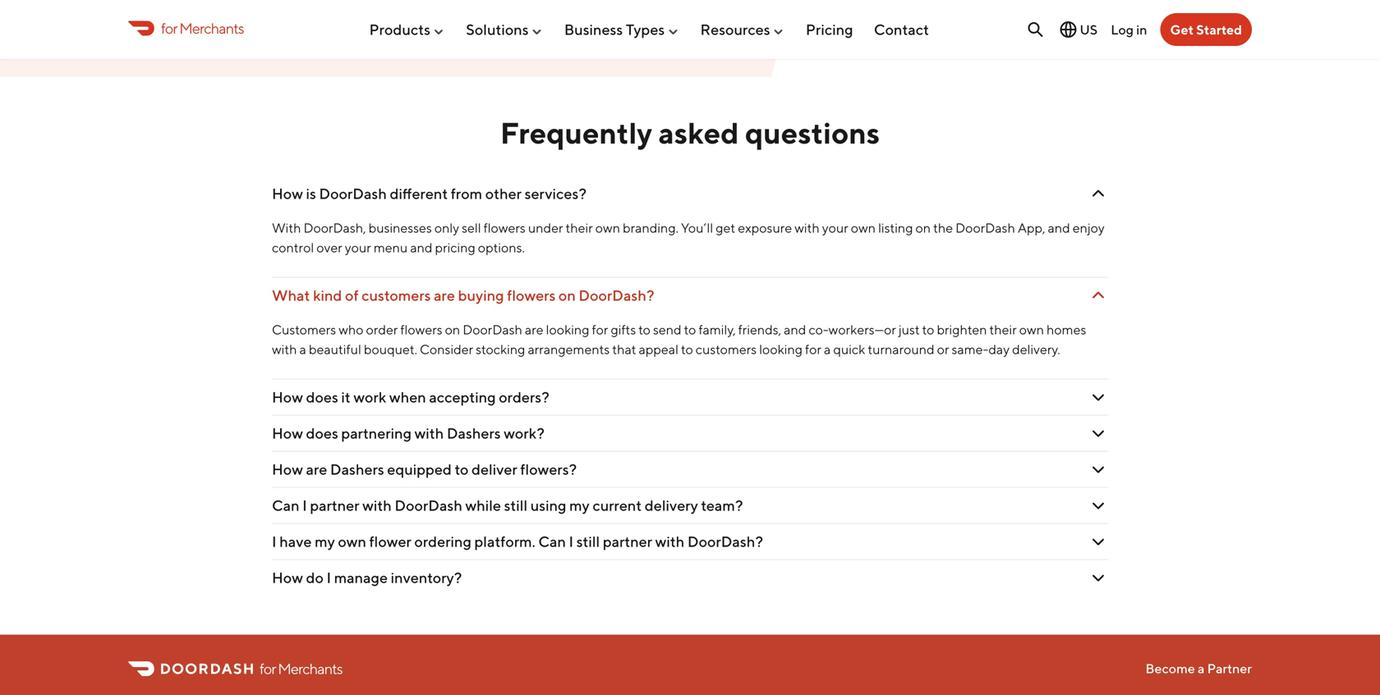 Task type: locate. For each thing, give the bounding box(es) containing it.
it
[[341, 389, 351, 406]]

0 horizontal spatial doordash?
[[579, 287, 654, 305]]

1 horizontal spatial on
[[559, 287, 576, 305]]

get
[[716, 220, 736, 236]]

to right send
[[684, 322, 696, 338]]

and right app,
[[1048, 220, 1071, 236]]

dashers
[[447, 425, 501, 443], [330, 461, 384, 479]]

on up 'consider'
[[445, 322, 460, 338]]

delivery.
[[1012, 342, 1061, 358]]

exposure
[[738, 220, 792, 236]]

dashers down partnering at the left
[[330, 461, 384, 479]]

0 horizontal spatial can
[[272, 497, 300, 515]]

are
[[434, 287, 455, 305], [525, 322, 544, 338], [306, 461, 327, 479]]

2 vertical spatial on
[[445, 322, 460, 338]]

on
[[916, 220, 931, 236], [559, 287, 576, 305], [445, 322, 460, 338]]

4 chevron down image from the top
[[1089, 496, 1108, 516]]

0 vertical spatial for merchants
[[161, 19, 244, 37]]

a left partner
[[1198, 662, 1205, 677]]

their
[[566, 220, 593, 236], [990, 322, 1017, 338]]

your right over
[[345, 240, 371, 256]]

to
[[639, 322, 651, 338], [684, 322, 696, 338], [923, 322, 935, 338], [681, 342, 693, 358], [455, 461, 469, 479]]

my right using
[[570, 497, 590, 515]]

branding.
[[623, 220, 679, 236]]

0 horizontal spatial my
[[315, 533, 335, 551]]

us
[[1080, 22, 1098, 37]]

under
[[528, 220, 563, 236]]

different
[[390, 185, 448, 203]]

globe line image
[[1059, 20, 1078, 39]]

does left partnering at the left
[[306, 425, 338, 443]]

and inside customers who order flowers on doordash are looking for gifts to send to family, friends, and co-workers—or just to brighten their own homes with a beautiful bouquet. consider stocking arrangements that appeal to customers looking for a quick turnaround or same-day delivery.
[[784, 322, 806, 338]]

how for how is doordash different from other services?
[[272, 185, 303, 203]]

quick
[[834, 342, 866, 358]]

1 horizontal spatial are
[[434, 287, 455, 305]]

their inside with doordash, businesses only sell flowers under their own branding. you'll get exposure with your own listing on the doordash app, and enjoy control over your menu and pricing options.
[[566, 220, 593, 236]]

still right while
[[504, 497, 528, 515]]

1 chevron down image from the top
[[1089, 184, 1108, 204]]

become a partner
[[1146, 662, 1252, 677]]

1 horizontal spatial customers
[[696, 342, 757, 358]]

doordash? up gifts
[[579, 287, 654, 305]]

your left the listing
[[822, 220, 849, 236]]

3 chevron down image from the top
[[1089, 533, 1108, 552]]

questions
[[745, 115, 880, 150]]

own
[[596, 220, 620, 236], [851, 220, 876, 236], [1020, 322, 1044, 338], [338, 533, 366, 551]]

on left the the
[[916, 220, 931, 236]]

sell
[[462, 220, 481, 236]]

while
[[465, 497, 501, 515]]

3 how from the top
[[272, 425, 303, 443]]

with up flower
[[363, 497, 392, 515]]

and
[[1048, 220, 1071, 236], [410, 240, 433, 256], [784, 322, 806, 338]]

doordash up the stocking
[[463, 322, 523, 338]]

can
[[272, 497, 300, 515], [539, 533, 566, 551]]

solutions
[[466, 21, 529, 38]]

dashers down accepting
[[447, 425, 501, 443]]

1 vertical spatial my
[[315, 533, 335, 551]]

brighten
[[937, 322, 987, 338]]

still
[[504, 497, 528, 515], [577, 533, 600, 551]]

send
[[653, 322, 682, 338]]

are inside customers who order flowers on doordash are looking for gifts to send to family, friends, and co-workers—or just to brighten their own homes with a beautiful bouquet. consider stocking arrangements that appeal to customers looking for a quick turnaround or same-day delivery.
[[525, 322, 544, 338]]

1 horizontal spatial and
[[784, 322, 806, 338]]

0 vertical spatial doordash?
[[579, 287, 654, 305]]

flowers inside with doordash, businesses only sell flowers under their own branding. you'll get exposure with your own listing on the doordash app, and enjoy control over your menu and pricing options.
[[484, 220, 526, 236]]

are up have
[[306, 461, 327, 479]]

my right have
[[315, 533, 335, 551]]

flowers up options.
[[484, 220, 526, 236]]

0 vertical spatial customers
[[362, 287, 431, 305]]

solutions link
[[466, 14, 544, 45]]

can up have
[[272, 497, 300, 515]]

customers inside customers who order flowers on doordash are looking for gifts to send to family, friends, and co-workers—or just to brighten their own homes with a beautiful bouquet. consider stocking arrangements that appeal to customers looking for a quick turnaround or same-day delivery.
[[696, 342, 757, 358]]

does for it
[[306, 389, 338, 406]]

doordash
[[319, 185, 387, 203], [956, 220, 1015, 236], [463, 322, 523, 338], [395, 497, 462, 515]]

1 vertical spatial can
[[539, 533, 566, 551]]

1 horizontal spatial looking
[[759, 342, 803, 358]]

1 vertical spatial dashers
[[330, 461, 384, 479]]

products
[[369, 21, 431, 38]]

0 vertical spatial does
[[306, 389, 338, 406]]

started
[[1197, 22, 1242, 37]]

and down businesses
[[410, 240, 433, 256]]

4 chevron down image from the top
[[1089, 569, 1108, 588]]

flowers right buying
[[507, 287, 556, 305]]

with right exposure
[[795, 220, 820, 236]]

their up day
[[990, 322, 1017, 338]]

same-
[[952, 342, 989, 358]]

chevron down image
[[1089, 184, 1108, 204], [1089, 460, 1108, 480], [1089, 533, 1108, 552], [1089, 569, 1108, 588]]

chevron down image
[[1089, 286, 1108, 306], [1089, 388, 1108, 408], [1089, 424, 1108, 444], [1089, 496, 1108, 516]]

flowers
[[484, 220, 526, 236], [507, 287, 556, 305], [401, 322, 443, 338]]

1 horizontal spatial still
[[577, 533, 600, 551]]

are up the stocking
[[525, 322, 544, 338]]

log
[[1111, 22, 1134, 37]]

own left the listing
[[851, 220, 876, 236]]

0 vertical spatial on
[[916, 220, 931, 236]]

customers
[[362, 287, 431, 305], [696, 342, 757, 358]]

0 horizontal spatial looking
[[546, 322, 590, 338]]

0 horizontal spatial and
[[410, 240, 433, 256]]

partner up have
[[310, 497, 360, 515]]

1 vertical spatial are
[[525, 322, 544, 338]]

0 horizontal spatial still
[[504, 497, 528, 515]]

chevron down image for flowers?
[[1089, 460, 1108, 480]]

does left it
[[306, 389, 338, 406]]

own up delivery.
[[1020, 322, 1044, 338]]

looking up arrangements
[[546, 322, 590, 338]]

customers down family,
[[696, 342, 757, 358]]

partner down current
[[603, 533, 652, 551]]

1 horizontal spatial dashers
[[447, 425, 501, 443]]

2 vertical spatial and
[[784, 322, 806, 338]]

when
[[389, 389, 426, 406]]

1 horizontal spatial merchants
[[278, 661, 342, 678]]

to right just
[[923, 322, 935, 338]]

0 vertical spatial your
[[822, 220, 849, 236]]

orders?
[[499, 389, 550, 406]]

0 vertical spatial flowers
[[484, 220, 526, 236]]

2 vertical spatial are
[[306, 461, 327, 479]]

with down customers
[[272, 342, 297, 358]]

businesses
[[369, 220, 432, 236]]

4 how from the top
[[272, 461, 303, 479]]

contact link
[[874, 14, 929, 45]]

1 how from the top
[[272, 185, 303, 203]]

asked
[[659, 115, 739, 150]]

are left buying
[[434, 287, 455, 305]]

1 vertical spatial does
[[306, 425, 338, 443]]

get
[[1171, 22, 1194, 37]]

5 how from the top
[[272, 570, 303, 587]]

a down co-
[[824, 342, 831, 358]]

frequently
[[500, 115, 653, 150]]

own up the "manage"
[[338, 533, 366, 551]]

0 horizontal spatial are
[[306, 461, 327, 479]]

1 does from the top
[[306, 389, 338, 406]]

have
[[280, 533, 312, 551]]

chevron down image for platform.
[[1089, 533, 1108, 552]]

flowers up 'consider'
[[401, 322, 443, 338]]

1 horizontal spatial partner
[[603, 533, 652, 551]]

0 horizontal spatial their
[[566, 220, 593, 236]]

and left co-
[[784, 322, 806, 338]]

for
[[161, 19, 177, 37], [592, 322, 608, 338], [805, 342, 822, 358], [260, 661, 276, 678]]

0 horizontal spatial on
[[445, 322, 460, 338]]

you'll
[[681, 220, 713, 236]]

to right gifts
[[639, 322, 651, 338]]

i right platform.
[[569, 533, 574, 551]]

i have my own flower ordering platform. can i still partner with doordash?
[[272, 533, 763, 551]]

chevron down image for still
[[1089, 496, 1108, 516]]

1 vertical spatial your
[[345, 240, 371, 256]]

doordash?
[[579, 287, 654, 305], [688, 533, 763, 551]]

co-
[[809, 322, 829, 338]]

2 horizontal spatial and
[[1048, 220, 1071, 236]]

2 horizontal spatial on
[[916, 220, 931, 236]]

how do i manage inventory?
[[272, 570, 462, 587]]

0 vertical spatial partner
[[310, 497, 360, 515]]

0 horizontal spatial partner
[[310, 497, 360, 515]]

that
[[612, 342, 636, 358]]

doordash? down team?
[[688, 533, 763, 551]]

their right under
[[566, 220, 593, 236]]

on up arrangements
[[559, 287, 576, 305]]

for merchants
[[161, 19, 244, 37], [260, 661, 342, 678]]

kind
[[313, 287, 342, 305]]

2 does from the top
[[306, 425, 338, 443]]

0 horizontal spatial for merchants
[[161, 19, 244, 37]]

1 chevron down image from the top
[[1089, 286, 1108, 306]]

app,
[[1018, 220, 1046, 236]]

still down current
[[577, 533, 600, 551]]

0 vertical spatial can
[[272, 497, 300, 515]]

1 vertical spatial customers
[[696, 342, 757, 358]]

order
[[366, 322, 398, 338]]

work
[[354, 389, 386, 406]]

0 vertical spatial are
[[434, 287, 455, 305]]

own inside customers who order flowers on doordash are looking for gifts to send to family, friends, and co-workers—or just to brighten their own homes with a beautiful bouquet. consider stocking arrangements that appeal to customers looking for a quick turnaround or same-day delivery.
[[1020, 322, 1044, 338]]

just
[[899, 322, 920, 338]]

become a partner link
[[1146, 662, 1252, 677]]

1 horizontal spatial my
[[570, 497, 590, 515]]

1 horizontal spatial their
[[990, 322, 1017, 338]]

a down customers
[[300, 342, 306, 358]]

0 vertical spatial their
[[566, 220, 593, 236]]

1 vertical spatial for merchants
[[260, 661, 342, 678]]

does
[[306, 389, 338, 406], [306, 425, 338, 443]]

arrangements
[[528, 342, 610, 358]]

with up how are dashers equipped to deliver flowers?
[[415, 425, 444, 443]]

partner
[[310, 497, 360, 515], [603, 533, 652, 551]]

1 horizontal spatial doordash?
[[688, 533, 763, 551]]

products link
[[369, 14, 445, 45]]

looking down friends,
[[759, 342, 803, 358]]

other
[[485, 185, 522, 203]]

merchants
[[179, 19, 244, 37], [278, 661, 342, 678]]

your
[[822, 220, 849, 236], [345, 240, 371, 256]]

gifts
[[611, 322, 636, 338]]

ordering
[[414, 533, 472, 551]]

stocking
[[476, 342, 525, 358]]

can down using
[[539, 533, 566, 551]]

1 vertical spatial their
[[990, 322, 1017, 338]]

listing
[[878, 220, 913, 236]]

looking
[[546, 322, 590, 338], [759, 342, 803, 358]]

how for how does it work when accepting orders?
[[272, 389, 303, 406]]

menu
[[374, 240, 408, 256]]

customers up order
[[362, 287, 431, 305]]

2 horizontal spatial are
[[525, 322, 544, 338]]

appeal
[[639, 342, 679, 358]]

2 vertical spatial flowers
[[401, 322, 443, 338]]

2 chevron down image from the top
[[1089, 460, 1108, 480]]

1 horizontal spatial for merchants
[[260, 661, 342, 678]]

0 horizontal spatial merchants
[[179, 19, 244, 37]]

equipped
[[387, 461, 452, 479]]

doordash right the the
[[956, 220, 1015, 236]]

2 chevron down image from the top
[[1089, 388, 1108, 408]]

2 how from the top
[[272, 389, 303, 406]]

with inside customers who order flowers on doordash are looking for gifts to send to family, friends, and co-workers—or just to brighten their own homes with a beautiful bouquet. consider stocking arrangements that appeal to customers looking for a quick turnaround or same-day delivery.
[[272, 342, 297, 358]]

with doordash, businesses only sell flowers under their own branding. you'll get exposure with your own listing on the doordash app, and enjoy control over your menu and pricing options.
[[272, 220, 1105, 256]]

frequently asked questions
[[500, 115, 880, 150]]

0 vertical spatial merchants
[[179, 19, 244, 37]]

1 vertical spatial looking
[[759, 342, 803, 358]]

2 horizontal spatial a
[[1198, 662, 1205, 677]]



Task type: describe. For each thing, give the bounding box(es) containing it.
how for how does partnering with dashers work?
[[272, 425, 303, 443]]

become
[[1146, 662, 1195, 677]]

with
[[272, 220, 301, 236]]

1 vertical spatial still
[[577, 533, 600, 551]]

1 vertical spatial flowers
[[507, 287, 556, 305]]

pricing link
[[806, 14, 853, 45]]

chevron down image for orders?
[[1089, 388, 1108, 408]]

enjoy
[[1073, 220, 1105, 236]]

consider
[[420, 342, 473, 358]]

to down send
[[681, 342, 693, 358]]

does for partnering
[[306, 425, 338, 443]]

what kind of customers are buying flowers on doordash?
[[272, 287, 654, 305]]

customers who order flowers on doordash are looking for gifts to send to family, friends, and co-workers—or just to brighten their own homes with a beautiful bouquet. consider stocking arrangements that appeal to customers looking for a quick turnaround or same-day delivery.
[[272, 322, 1087, 358]]

is
[[306, 185, 316, 203]]

log in link
[[1111, 22, 1148, 37]]

family,
[[699, 322, 736, 338]]

flowers inside customers who order flowers on doordash are looking for gifts to send to family, friends, and co-workers—or just to brighten their own homes with a beautiful bouquet. consider stocking arrangements that appeal to customers looking for a quick turnaround or same-day delivery.
[[401, 322, 443, 338]]

i left have
[[272, 533, 277, 551]]

options.
[[478, 240, 525, 256]]

types
[[626, 21, 665, 38]]

0 vertical spatial still
[[504, 497, 528, 515]]

homes
[[1047, 322, 1087, 338]]

on inside with doordash, businesses only sell flowers under their own branding. you'll get exposure with your own listing on the doordash app, and enjoy control over your menu and pricing options.
[[916, 220, 931, 236]]

how does it work when accepting orders?
[[272, 389, 550, 406]]

0 vertical spatial and
[[1048, 220, 1071, 236]]

1 vertical spatial doordash?
[[688, 533, 763, 551]]

own left branding.
[[596, 220, 620, 236]]

0 horizontal spatial your
[[345, 240, 371, 256]]

services?
[[525, 185, 587, 203]]

workers—or
[[829, 322, 896, 338]]

1 horizontal spatial can
[[539, 533, 566, 551]]

3 chevron down image from the top
[[1089, 424, 1108, 444]]

buying
[[458, 287, 504, 305]]

delivery
[[645, 497, 698, 515]]

chevron down image for flowers
[[1089, 286, 1108, 306]]

team?
[[701, 497, 743, 515]]

get started button
[[1161, 13, 1252, 46]]

0 vertical spatial looking
[[546, 322, 590, 338]]

day
[[989, 342, 1010, 358]]

1 horizontal spatial a
[[824, 342, 831, 358]]

1 vertical spatial partner
[[603, 533, 652, 551]]

with down delivery
[[655, 533, 685, 551]]

1 vertical spatial merchants
[[278, 661, 342, 678]]

turnaround
[[868, 342, 935, 358]]

or
[[937, 342, 949, 358]]

customers
[[272, 322, 336, 338]]

can i partner with doordash while still using my current delivery team?
[[272, 497, 743, 515]]

current
[[593, 497, 642, 515]]

how for how do i manage inventory?
[[272, 570, 303, 587]]

how does partnering with dashers work?
[[272, 425, 545, 443]]

1 vertical spatial on
[[559, 287, 576, 305]]

how are dashers equipped to deliver flowers?
[[272, 461, 577, 479]]

on inside customers who order flowers on doordash are looking for gifts to send to family, friends, and co-workers—or just to brighten their own homes with a beautiful bouquet. consider stocking arrangements that appeal to customers looking for a quick turnaround or same-day delivery.
[[445, 322, 460, 338]]

resources
[[701, 21, 770, 38]]

who
[[339, 322, 364, 338]]

what
[[272, 287, 310, 305]]

how is doordash different from other services?
[[272, 185, 587, 203]]

how for how are dashers equipped to deliver flowers?
[[272, 461, 303, 479]]

1 vertical spatial and
[[410, 240, 433, 256]]

over
[[317, 240, 342, 256]]

for merchants link
[[128, 17, 244, 39]]

business types
[[564, 21, 665, 38]]

business
[[564, 21, 623, 38]]

0 horizontal spatial dashers
[[330, 461, 384, 479]]

to left the deliver
[[455, 461, 469, 479]]

contact
[[874, 21, 929, 38]]

doordash,
[[304, 220, 366, 236]]

accepting
[[429, 389, 496, 406]]

log in
[[1111, 22, 1148, 37]]

pricing
[[435, 240, 476, 256]]

bouquet.
[[364, 342, 417, 358]]

work?
[[504, 425, 545, 443]]

partnering
[[341, 425, 412, 443]]

only
[[435, 220, 459, 236]]

doordash inside customers who order flowers on doordash are looking for gifts to send to family, friends, and co-workers—or just to brighten their own homes with a beautiful bouquet. consider stocking arrangements that appeal to customers looking for a quick turnaround or same-day delivery.
[[463, 322, 523, 338]]

0 horizontal spatial a
[[300, 342, 306, 358]]

manage
[[334, 570, 388, 587]]

their inside customers who order flowers on doordash are looking for gifts to send to family, friends, and co-workers—or just to brighten their own homes with a beautiful bouquet. consider stocking arrangements that appeal to customers looking for a quick turnaround or same-day delivery.
[[990, 322, 1017, 338]]

chevron down image for services?
[[1089, 184, 1108, 204]]

business types link
[[564, 14, 680, 45]]

of
[[345, 287, 359, 305]]

from
[[451, 185, 482, 203]]

with inside with doordash, businesses only sell flowers under their own branding. you'll get exposure with your own listing on the doordash app, and enjoy control over your menu and pricing options.
[[795, 220, 820, 236]]

doordash inside with doordash, businesses only sell flowers under their own branding. you'll get exposure with your own listing on the doordash app, and enjoy control over your menu and pricing options.
[[956, 220, 1015, 236]]

i right do
[[327, 570, 331, 587]]

deliver
[[472, 461, 518, 479]]

using
[[531, 497, 567, 515]]

i up have
[[303, 497, 307, 515]]

in
[[1137, 22, 1148, 37]]

pricing
[[806, 21, 853, 38]]

get started
[[1171, 22, 1242, 37]]

resources link
[[701, 14, 785, 45]]

doordash up doordash,
[[319, 185, 387, 203]]

0 vertical spatial dashers
[[447, 425, 501, 443]]

partner
[[1208, 662, 1252, 677]]

platform.
[[475, 533, 536, 551]]

flower
[[369, 533, 412, 551]]

do
[[306, 570, 324, 587]]

0 vertical spatial my
[[570, 497, 590, 515]]

0 horizontal spatial customers
[[362, 287, 431, 305]]

flowers?
[[520, 461, 577, 479]]

doordash down how are dashers equipped to deliver flowers?
[[395, 497, 462, 515]]

1 horizontal spatial your
[[822, 220, 849, 236]]



Task type: vqa. For each thing, say whether or not it's contained in the screenshot.
frequently
yes



